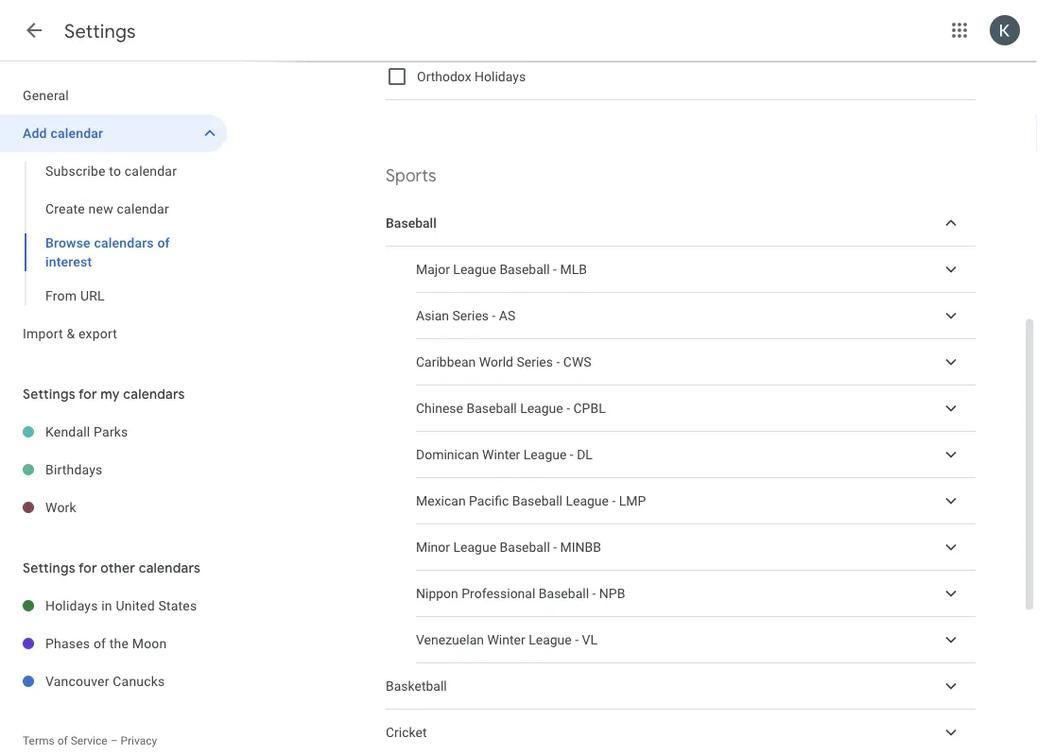 Task type: locate. For each thing, give the bounding box(es) containing it.
subscribe
[[45, 163, 106, 179]]

work tree item
[[0, 489, 227, 527]]

1 vertical spatial holidays
[[45, 598, 98, 614]]

vancouver canucks tree item
[[0, 663, 227, 701]]

baseball for mexican
[[512, 493, 563, 509]]

- left the minbb
[[553, 540, 557, 555]]

holidays left in
[[45, 598, 98, 614]]

asian
[[416, 308, 449, 324]]

mexican pacific baseball league - lmp tree item
[[416, 478, 976, 525]]

series inside caribbean world series - cws tree item
[[517, 354, 553, 370]]

for left the my
[[78, 386, 97, 403]]

birthdays
[[45, 462, 103, 477]]

other
[[100, 560, 135, 577]]

caribbean world series - cws tree item
[[416, 339, 976, 386]]

general
[[23, 87, 69, 103]]

1 vertical spatial calendar
[[125, 163, 177, 179]]

league
[[453, 262, 496, 277], [520, 401, 563, 416], [524, 447, 567, 463], [566, 493, 609, 509], [453, 540, 496, 555], [529, 632, 572, 648]]

winter down professional
[[487, 632, 525, 648]]

of right terms at the bottom left of the page
[[57, 735, 68, 748]]

settings up kendall
[[23, 386, 75, 403]]

holidays right orthodox
[[475, 69, 526, 84]]

of left the
[[93, 636, 106, 651]]

holidays in united states link
[[45, 587, 227, 625]]

nippon
[[416, 586, 458, 602]]

0 vertical spatial calendar
[[50, 125, 103, 141]]

phases of the moon
[[45, 636, 167, 651]]

- left cws
[[556, 354, 560, 370]]

import & export
[[23, 326, 117, 341]]

baseball for major
[[500, 262, 550, 277]]

professional
[[462, 586, 535, 602]]

1 vertical spatial of
[[93, 636, 106, 651]]

the
[[109, 636, 129, 651]]

create new calendar
[[45, 201, 169, 217]]

orthodox
[[417, 69, 471, 84]]

holidays in united states tree item
[[0, 587, 227, 625]]

chinese
[[416, 401, 463, 416]]

settings for settings
[[64, 19, 136, 43]]

1 vertical spatial series
[[517, 354, 553, 370]]

series left as
[[452, 308, 489, 324]]

settings right "go back" image at the top left
[[64, 19, 136, 43]]

for left 'other'
[[78, 560, 97, 577]]

of inside browse calendars of interest
[[157, 235, 170, 251]]

2 vertical spatial calendar
[[117, 201, 169, 217]]

baseball down sports
[[386, 215, 437, 231]]

to
[[109, 163, 121, 179]]

pacific
[[469, 493, 509, 509]]

2 vertical spatial of
[[57, 735, 68, 748]]

calendar right new
[[117, 201, 169, 217]]

asian series - as tree item
[[416, 293, 976, 339]]

settings for other calendars
[[23, 560, 201, 577]]

0 vertical spatial for
[[78, 386, 97, 403]]

vancouver
[[45, 674, 109, 689]]

baseball left mlb
[[500, 262, 550, 277]]

2 for from the top
[[78, 560, 97, 577]]

baseball
[[386, 215, 437, 231], [500, 262, 550, 277], [467, 401, 517, 416], [512, 493, 563, 509], [500, 540, 550, 555], [539, 586, 589, 602]]

- left cpbl
[[566, 401, 570, 416]]

baseball left npb
[[539, 586, 589, 602]]

baseball right pacific
[[512, 493, 563, 509]]

for
[[78, 386, 97, 403], [78, 560, 97, 577]]

of inside tree item
[[93, 636, 106, 651]]

0 vertical spatial settings
[[64, 19, 136, 43]]

vl
[[582, 632, 597, 648]]

world
[[479, 354, 513, 370]]

-
[[553, 262, 557, 277], [492, 308, 496, 324], [556, 354, 560, 370], [566, 401, 570, 416], [570, 447, 574, 463], [612, 493, 616, 509], [553, 540, 557, 555], [592, 586, 596, 602], [575, 632, 579, 648]]

terms of service link
[[23, 735, 107, 748]]

winter down chinese baseball league - cpbl
[[482, 447, 520, 463]]

- for mlb
[[553, 262, 557, 277]]

- for cws
[[556, 354, 560, 370]]

nippon professional baseball - npb tree item
[[416, 571, 976, 617]]

- left mlb
[[553, 262, 557, 277]]

0 vertical spatial holidays
[[475, 69, 526, 84]]

2 vertical spatial calendars
[[139, 560, 201, 577]]

0 vertical spatial of
[[157, 235, 170, 251]]

- left vl
[[575, 632, 579, 648]]

- left npb
[[592, 586, 596, 602]]

minor
[[416, 540, 450, 555]]

asian series - as
[[416, 308, 516, 324]]

major league baseball - mlb
[[416, 262, 587, 277]]

vancouver canucks link
[[45, 663, 227, 701]]

2 horizontal spatial of
[[157, 235, 170, 251]]

tree
[[0, 77, 227, 353]]

dominican winter league - dl tree item
[[416, 432, 976, 478]]

holidays inside holidays in united states link
[[45, 598, 98, 614]]

0 horizontal spatial series
[[452, 308, 489, 324]]

settings
[[64, 19, 136, 43], [23, 386, 75, 403], [23, 560, 75, 577]]

series right world
[[517, 354, 553, 370]]

tree containing general
[[0, 77, 227, 353]]

1 vertical spatial calendars
[[123, 386, 185, 403]]

calendars right the my
[[123, 386, 185, 403]]

settings down work
[[23, 560, 75, 577]]

phases of the moon link
[[45, 625, 227, 663]]

- left the lmp
[[612, 493, 616, 509]]

series
[[452, 308, 489, 324], [517, 354, 553, 370]]

baseball for minor
[[500, 540, 550, 555]]

work
[[45, 500, 76, 515]]

url
[[80, 288, 105, 303]]

1 horizontal spatial holidays
[[475, 69, 526, 84]]

calendars down create new calendar
[[94, 235, 154, 251]]

winter
[[482, 447, 520, 463], [487, 632, 525, 648]]

1 vertical spatial for
[[78, 560, 97, 577]]

calendar right to
[[125, 163, 177, 179]]

0 horizontal spatial of
[[57, 735, 68, 748]]

0 vertical spatial series
[[452, 308, 489, 324]]

1 horizontal spatial of
[[93, 636, 106, 651]]

cricket tree item
[[386, 710, 976, 755]]

browse calendars of interest
[[45, 235, 170, 269]]

venezuelan winter league - vl
[[416, 632, 597, 648]]

0 vertical spatial winter
[[482, 447, 520, 463]]

0 horizontal spatial holidays
[[45, 598, 98, 614]]

group
[[0, 152, 227, 315]]

kendall parks tree item
[[0, 413, 227, 451]]

calendar up subscribe
[[50, 125, 103, 141]]

calendar
[[50, 125, 103, 141], [125, 163, 177, 179], [117, 201, 169, 217]]

1 horizontal spatial series
[[517, 354, 553, 370]]

calendars for my
[[123, 386, 185, 403]]

canucks
[[113, 674, 165, 689]]

minor league baseball - minbb tree item
[[416, 525, 976, 571]]

create
[[45, 201, 85, 217]]

privacy
[[121, 735, 157, 748]]

2 vertical spatial settings
[[23, 560, 75, 577]]

basketball tree item
[[386, 664, 976, 710]]

settings for other calendars tree
[[0, 587, 227, 701]]

baseball for nippon
[[539, 586, 589, 602]]

1 vertical spatial settings
[[23, 386, 75, 403]]

1 vertical spatial winter
[[487, 632, 525, 648]]

basketball
[[386, 679, 447, 694]]

of down create new calendar
[[157, 235, 170, 251]]

mexican pacific baseball league - lmp
[[416, 493, 646, 509]]

winter for dominican
[[482, 447, 520, 463]]

phases of the moon tree item
[[0, 625, 227, 663]]

baseball up nippon professional baseball - npb
[[500, 540, 550, 555]]

0 vertical spatial calendars
[[94, 235, 154, 251]]

1 for from the top
[[78, 386, 97, 403]]

lmp
[[619, 493, 646, 509]]

from
[[45, 288, 77, 303]]

calendars up the states
[[139, 560, 201, 577]]

of
[[157, 235, 170, 251], [93, 636, 106, 651], [57, 735, 68, 748]]

settings for my calendars
[[23, 386, 185, 403]]

- left dl
[[570, 447, 574, 463]]

calendars
[[94, 235, 154, 251], [123, 386, 185, 403], [139, 560, 201, 577]]

united
[[116, 598, 155, 614]]

kendall
[[45, 424, 90, 440]]

major league baseball - mlb tree item
[[416, 247, 976, 293]]

export
[[78, 326, 117, 341]]

caribbean world series - cws
[[416, 354, 591, 370]]

holidays
[[475, 69, 526, 84], [45, 598, 98, 614]]



Task type: describe. For each thing, give the bounding box(es) containing it.
settings heading
[[64, 19, 136, 43]]

mexican
[[416, 493, 466, 509]]

settings for settings for my calendars
[[23, 386, 75, 403]]

settings for settings for other calendars
[[23, 560, 75, 577]]

settings for my calendars tree
[[0, 413, 227, 527]]

league left dl
[[524, 447, 567, 463]]

- for vl
[[575, 632, 579, 648]]

browse
[[45, 235, 91, 251]]

calendar inside tree item
[[50, 125, 103, 141]]

cws
[[563, 354, 591, 370]]

minbb
[[560, 540, 601, 555]]

cpbl
[[573, 401, 606, 416]]

service
[[71, 735, 107, 748]]

import
[[23, 326, 63, 341]]

moon
[[132, 636, 167, 651]]

of for –
[[57, 735, 68, 748]]

league left the lmp
[[566, 493, 609, 509]]

- for dl
[[570, 447, 574, 463]]

cricket
[[386, 725, 427, 741]]

minor league baseball - minbb
[[416, 540, 601, 555]]

birthdays link
[[45, 451, 227, 489]]

calendars inside browse calendars of interest
[[94, 235, 154, 251]]

league right minor
[[453, 540, 496, 555]]

nippon professional baseball - npb
[[416, 586, 625, 602]]

dominican
[[416, 447, 479, 463]]

add calendar tree item
[[0, 114, 227, 152]]

chinese baseball league - cpbl
[[416, 401, 606, 416]]

&
[[67, 326, 75, 341]]

- for npb
[[592, 586, 596, 602]]

interest
[[45, 254, 92, 269]]

of for moon
[[93, 636, 106, 651]]

for for my
[[78, 386, 97, 403]]

kendall parks
[[45, 424, 128, 440]]

my
[[100, 386, 120, 403]]

- left as
[[492, 308, 496, 324]]

states
[[158, 598, 197, 614]]

- for minbb
[[553, 540, 557, 555]]

major
[[416, 262, 450, 277]]

as
[[499, 308, 516, 324]]

add calendar
[[23, 125, 103, 141]]

league right major
[[453, 262, 496, 277]]

privacy link
[[121, 735, 157, 748]]

birthdays tree item
[[0, 451, 227, 489]]

new
[[88, 201, 113, 217]]

league left cpbl
[[520, 401, 563, 416]]

dominican winter league - dl
[[416, 447, 593, 463]]

calendar for subscribe to calendar
[[125, 163, 177, 179]]

phases
[[45, 636, 90, 651]]

vancouver canucks
[[45, 674, 165, 689]]

calendar for create new calendar
[[117, 201, 169, 217]]

work link
[[45, 489, 227, 527]]

npb
[[599, 586, 625, 602]]

group containing subscribe to calendar
[[0, 152, 227, 315]]

subscribe to calendar
[[45, 163, 177, 179]]

terms
[[23, 735, 55, 748]]

mlb
[[560, 262, 587, 277]]

- for cpbl
[[566, 401, 570, 416]]

in
[[101, 598, 112, 614]]

add
[[23, 125, 47, 141]]

holidays in united states
[[45, 598, 197, 614]]

venezuelan winter league - vl tree item
[[416, 617, 976, 664]]

baseball tree item
[[386, 200, 976, 247]]

baseball down world
[[467, 401, 517, 416]]

chinese baseball league - cpbl tree item
[[416, 386, 976, 432]]

parks
[[94, 424, 128, 440]]

dl
[[577, 447, 593, 463]]

venezuelan
[[416, 632, 484, 648]]

league left vl
[[529, 632, 572, 648]]

orthodox holidays
[[417, 69, 526, 84]]

from url
[[45, 288, 105, 303]]

–
[[110, 735, 118, 748]]

go back image
[[23, 19, 45, 42]]

sports
[[386, 165, 436, 187]]

series inside the asian series - as tree item
[[452, 308, 489, 324]]

terms of service – privacy
[[23, 735, 157, 748]]

calendars for other
[[139, 560, 201, 577]]

winter for venezuelan
[[487, 632, 525, 648]]

caribbean
[[416, 354, 476, 370]]

for for other
[[78, 560, 97, 577]]



Task type: vqa. For each thing, say whether or not it's contained in the screenshot.
to
yes



